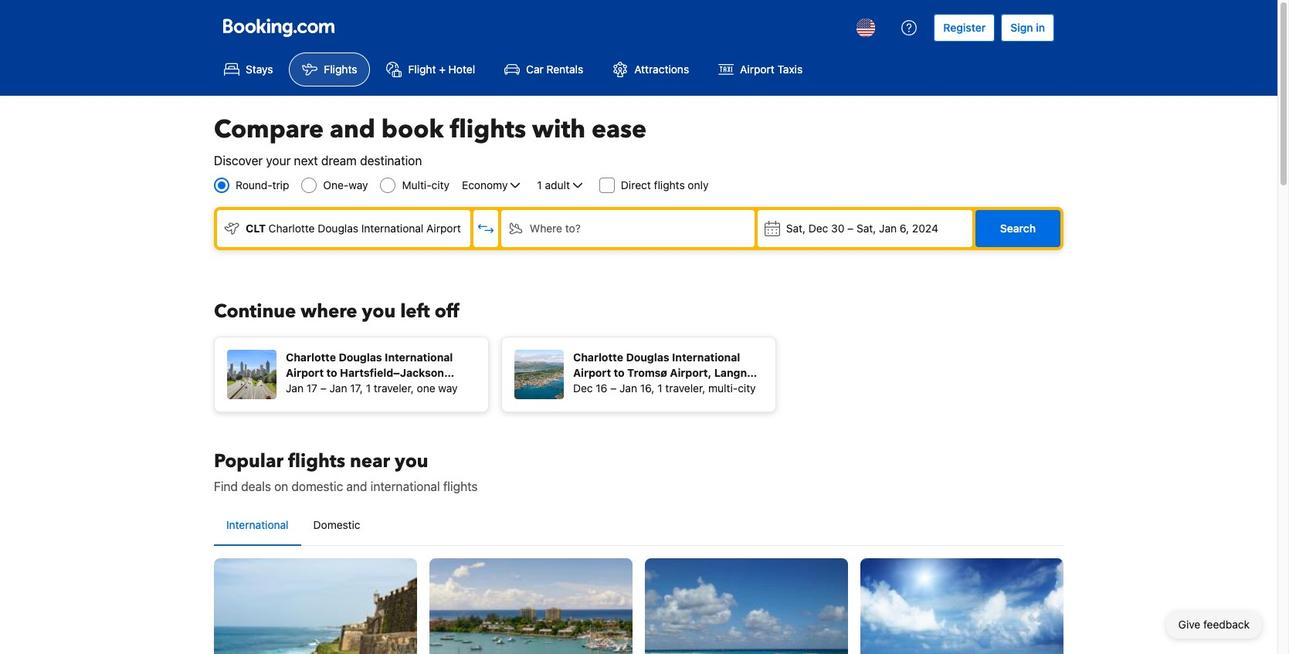Task type: locate. For each thing, give the bounding box(es) containing it.
flights
[[450, 113, 526, 147], [654, 178, 685, 192], [288, 449, 345, 474], [443, 480, 478, 494]]

tab list containing international
[[214, 505, 1064, 547]]

charlotte to cancún image
[[645, 559, 848, 654]]

17
[[306, 382, 317, 395]]

round-
[[236, 178, 272, 192]]

attractions
[[634, 63, 689, 76]]

ease
[[592, 113, 647, 147]]

1 sat, from the left
[[786, 222, 806, 235]]

and inside popular flights near you find deals on domestic and international flights
[[346, 480, 367, 494]]

flights up economy at the top
[[450, 113, 526, 147]]

1 horizontal spatial dec
[[809, 222, 828, 235]]

1 right the 17,
[[366, 382, 371, 395]]

– right 16
[[610, 382, 617, 395]]

traveler, down hartsfield–jackson
[[374, 382, 414, 395]]

flight + hotel
[[408, 63, 475, 76]]

way
[[349, 178, 368, 192], [438, 382, 458, 395]]

near
[[350, 449, 390, 474]]

0 vertical spatial way
[[349, 178, 368, 192]]

dec left 16
[[573, 382, 593, 395]]

search
[[1000, 222, 1036, 235]]

0 vertical spatial city
[[432, 178, 450, 192]]

1 inside 1 adult popup button
[[537, 178, 542, 192]]

douglas
[[318, 222, 358, 235], [339, 351, 382, 364]]

flight
[[408, 63, 436, 76]]

flights up domestic
[[288, 449, 345, 474]]

– for dec 16 – jan 16, 1 traveler, multi-city
[[610, 382, 617, 395]]

airport
[[740, 63, 775, 76], [426, 222, 461, 235], [286, 366, 324, 379], [398, 382, 436, 395]]

1 inside dec 16 – jan 16, 1 traveler, multi-city link
[[658, 382, 662, 395]]

1 horizontal spatial –
[[610, 382, 617, 395]]

sat, right 30
[[857, 222, 876, 235]]

douglas down one-
[[318, 222, 358, 235]]

and down "near"
[[346, 480, 367, 494]]

0 horizontal spatial sat,
[[786, 222, 806, 235]]

international down to
[[327, 382, 395, 395]]

1 vertical spatial douglas
[[339, 351, 382, 364]]

compare
[[214, 113, 324, 147]]

0 horizontal spatial way
[[349, 178, 368, 192]]

taxis
[[778, 63, 803, 76]]

1 horizontal spatial city
[[738, 382, 756, 395]]

1 vertical spatial dec
[[573, 382, 593, 395]]

way right one
[[438, 382, 458, 395]]

– for jan 17 – jan 17, 1 traveler, one way
[[320, 382, 327, 395]]

airport taxis
[[740, 63, 803, 76]]

you up the international
[[395, 449, 428, 474]]

–
[[848, 222, 854, 235], [320, 382, 327, 395], [610, 382, 617, 395]]

jan left 6,
[[879, 222, 897, 235]]

atlanta
[[286, 382, 324, 395]]

30
[[831, 222, 845, 235]]

sign in
[[1011, 21, 1045, 34]]

– right 17
[[320, 382, 327, 395]]

and
[[330, 113, 375, 147], [346, 480, 367, 494]]

flights right the international
[[443, 480, 478, 494]]

1 left adult
[[537, 178, 542, 192]]

flights link
[[289, 53, 370, 87]]

booking.com logo image
[[223, 18, 334, 37], [223, 18, 334, 37]]

in
[[1036, 21, 1045, 34]]

17,
[[350, 382, 363, 395]]

+
[[439, 63, 446, 76]]

0 horizontal spatial city
[[432, 178, 450, 192]]

flight + hotel link
[[373, 53, 488, 87]]

1 vertical spatial city
[[738, 382, 756, 395]]

international down multi-
[[361, 222, 424, 235]]

1 right 16,
[[658, 382, 662, 395]]

international inside button
[[226, 518, 289, 531]]

douglas up the 17,
[[339, 351, 382, 364]]

sat, left 30
[[786, 222, 806, 235]]

1
[[537, 178, 542, 192], [366, 382, 371, 395], [658, 382, 662, 395]]

dec 16 – jan 16, 1 traveler, multi-city
[[573, 382, 756, 395]]

dream
[[321, 154, 357, 168]]

traveler,
[[374, 382, 414, 395], [665, 382, 706, 395]]

2 horizontal spatial 1
[[658, 382, 662, 395]]

16
[[596, 382, 608, 395]]

you
[[362, 299, 396, 324], [395, 449, 428, 474]]

where to?
[[530, 222, 581, 235]]

flights left only
[[654, 178, 685, 192]]

compare and book flights with ease discover your next dream destination
[[214, 113, 647, 168]]

where to? button
[[501, 210, 754, 247]]

1 horizontal spatial traveler,
[[665, 382, 706, 395]]

6,
[[900, 222, 909, 235]]

find
[[214, 480, 238, 494]]

1 vertical spatial you
[[395, 449, 428, 474]]

0 horizontal spatial traveler,
[[374, 382, 414, 395]]

tab list
[[214, 505, 1064, 547]]

one-
[[323, 178, 349, 192]]

international down deals on the left bottom of the page
[[226, 518, 289, 531]]

sat,
[[786, 222, 806, 235], [857, 222, 876, 235]]

discover
[[214, 154, 263, 168]]

charlotte to san juan image
[[214, 559, 417, 654]]

charlotte to punta cana image
[[861, 559, 1064, 654]]

where
[[301, 299, 357, 324]]

charlotte up to
[[286, 351, 336, 364]]

give
[[1179, 618, 1201, 631]]

1 vertical spatial charlotte
[[286, 351, 336, 364]]

continue where you left off
[[214, 299, 459, 324]]

1 vertical spatial way
[[438, 382, 458, 395]]

0 horizontal spatial 1
[[366, 382, 371, 395]]

charlotte right the clt
[[269, 222, 315, 235]]

with
[[532, 113, 586, 147]]

jan
[[879, 222, 897, 235], [286, 382, 304, 395], [329, 382, 347, 395], [620, 382, 637, 395]]

traveler, left the multi-
[[665, 382, 706, 395]]

car rentals
[[526, 63, 583, 76]]

traveler, for one
[[374, 382, 414, 395]]

0 horizontal spatial –
[[320, 382, 327, 395]]

airport down "multi-city"
[[426, 222, 461, 235]]

– right 30
[[848, 222, 854, 235]]

you left left
[[362, 299, 396, 324]]

give feedback
[[1179, 618, 1250, 631]]

airport taxis link
[[705, 53, 816, 87]]

2 traveler, from the left
[[665, 382, 706, 395]]

register link
[[934, 14, 995, 42]]

2 horizontal spatial –
[[848, 222, 854, 235]]

0 vertical spatial charlotte
[[269, 222, 315, 235]]

and up dream
[[330, 113, 375, 147]]

1 horizontal spatial 1
[[537, 178, 542, 192]]

1 for jan 17 – jan 17, 1 traveler, one way
[[366, 382, 371, 395]]

airport left taxis on the top
[[740, 63, 775, 76]]

0 vertical spatial dec
[[809, 222, 828, 235]]

city
[[432, 178, 450, 192], [738, 382, 756, 395]]

way down dream
[[349, 178, 368, 192]]

1 traveler, from the left
[[374, 382, 414, 395]]

book
[[381, 113, 444, 147]]

0 horizontal spatial dec
[[573, 382, 593, 395]]

1 horizontal spatial sat,
[[857, 222, 876, 235]]

stays link
[[211, 53, 286, 87]]

1 vertical spatial and
[[346, 480, 367, 494]]

2 sat, from the left
[[857, 222, 876, 235]]

popular
[[214, 449, 284, 474]]

international button
[[214, 505, 301, 545]]

0 vertical spatial and
[[330, 113, 375, 147]]

international
[[361, 222, 424, 235], [385, 351, 453, 364], [327, 382, 395, 395], [226, 518, 289, 531]]

destination
[[360, 154, 422, 168]]

douglas inside charlotte douglas international airport to hartsfield–jackson atlanta international airport
[[339, 351, 382, 364]]

hotel
[[449, 63, 475, 76]]

jan down to
[[329, 382, 347, 395]]

dec left 30
[[809, 222, 828, 235]]



Task type: vqa. For each thing, say whether or not it's contained in the screenshot.
2024
yes



Task type: describe. For each thing, give the bounding box(es) containing it.
charlotte to montego bay image
[[429, 559, 633, 654]]

airport down hartsfield–jackson
[[398, 382, 436, 395]]

your
[[266, 154, 291, 168]]

next
[[294, 154, 318, 168]]

car rentals link
[[491, 53, 597, 87]]

domestic button
[[301, 505, 373, 545]]

charlotte douglas international airport to hartsfield–jackson atlanta international airport
[[286, 351, 453, 395]]

economy
[[462, 178, 508, 192]]

1 for dec 16 – jan 16, 1 traveler, multi-city
[[658, 382, 662, 395]]

continue
[[214, 299, 296, 324]]

register
[[943, 21, 986, 34]]

sat, dec 30 – sat, jan 6, 2024 button
[[758, 210, 973, 247]]

multi-city
[[402, 178, 450, 192]]

1 horizontal spatial way
[[438, 382, 458, 395]]

jan 17 – jan 17, 1 traveler, one way
[[286, 382, 458, 395]]

round-trip
[[236, 178, 289, 192]]

search button
[[976, 210, 1061, 247]]

sign in link
[[1001, 14, 1054, 42]]

international up hartsfield–jackson
[[385, 351, 453, 364]]

charlotte inside charlotte douglas international airport to hartsfield–jackson atlanta international airport
[[286, 351, 336, 364]]

where
[[530, 222, 562, 235]]

only
[[688, 178, 709, 192]]

multi-
[[708, 382, 738, 395]]

direct flights only
[[621, 178, 709, 192]]

international
[[371, 480, 440, 494]]

1 adult button
[[536, 176, 587, 195]]

traveler, for multi-
[[665, 382, 706, 395]]

to
[[326, 366, 337, 379]]

0 vertical spatial you
[[362, 299, 396, 324]]

feedback
[[1204, 618, 1250, 631]]

hartsfield–jackson
[[340, 366, 444, 379]]

give feedback button
[[1166, 611, 1262, 639]]

left
[[400, 299, 430, 324]]

jan left 17
[[286, 382, 304, 395]]

deals
[[241, 480, 271, 494]]

1 adult
[[537, 178, 570, 192]]

– inside popup button
[[848, 222, 854, 235]]

and inside compare and book flights with ease discover your next dream destination
[[330, 113, 375, 147]]

you inside popular flights near you find deals on domestic and international flights
[[395, 449, 428, 474]]

on
[[274, 480, 288, 494]]

multi-
[[402, 178, 432, 192]]

jan inside popup button
[[879, 222, 897, 235]]

dec 16 – jan 16, 1 traveler, multi-city link
[[514, 341, 772, 399]]

clt charlotte douglas international airport
[[246, 222, 461, 235]]

car
[[526, 63, 544, 76]]

clt
[[246, 222, 266, 235]]

trip
[[272, 178, 289, 192]]

stays
[[246, 63, 273, 76]]

one
[[417, 382, 435, 395]]

dec inside popup button
[[809, 222, 828, 235]]

adult
[[545, 178, 570, 192]]

16,
[[640, 382, 655, 395]]

flights
[[324, 63, 357, 76]]

rentals
[[547, 63, 583, 76]]

2024
[[912, 222, 938, 235]]

off
[[435, 299, 459, 324]]

jan left 16,
[[620, 382, 637, 395]]

to?
[[565, 222, 581, 235]]

0 vertical spatial douglas
[[318, 222, 358, 235]]

airport up atlanta
[[286, 366, 324, 379]]

attractions link
[[600, 53, 702, 87]]

direct
[[621, 178, 651, 192]]

domestic
[[313, 518, 360, 531]]

city inside dec 16 – jan 16, 1 traveler, multi-city link
[[738, 382, 756, 395]]

sat, dec 30 – sat, jan 6, 2024
[[786, 222, 938, 235]]

sign
[[1011, 21, 1033, 34]]

one-way
[[323, 178, 368, 192]]

flights inside compare and book flights with ease discover your next dream destination
[[450, 113, 526, 147]]

popular flights near you find deals on domestic and international flights
[[214, 449, 478, 494]]

domestic
[[292, 480, 343, 494]]



